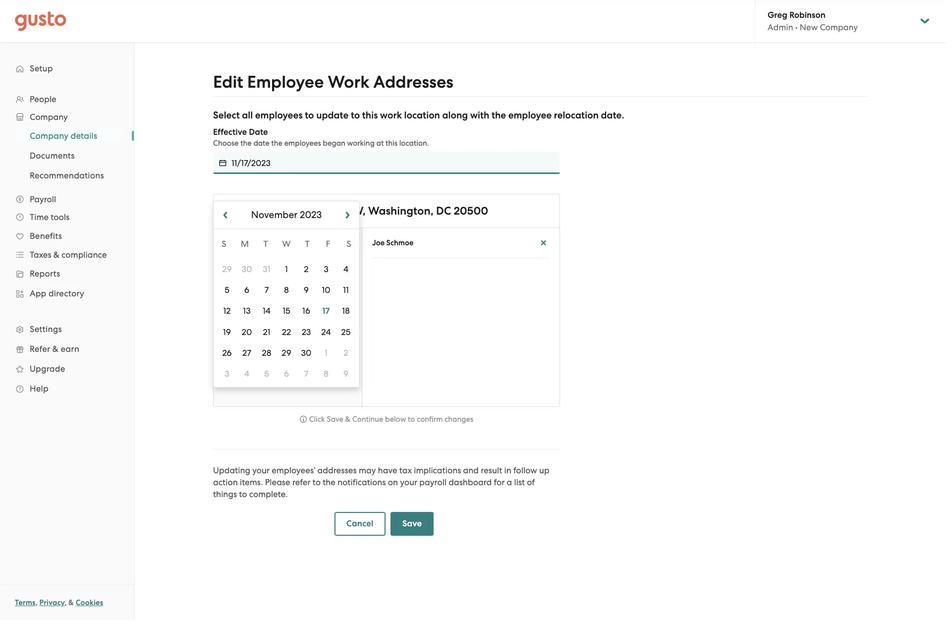 Task type: describe. For each thing, give the bounding box(es) containing it.
2 , from the left
[[65, 599, 67, 607]]

joe schmoe
[[372, 239, 414, 247]]

november
[[251, 209, 298, 221]]

company button
[[10, 108, 124, 126]]

0 horizontal spatial 5
[[225, 285, 230, 295]]

8 for top '8' "button"
[[284, 285, 289, 295]]

working
[[347, 139, 375, 148]]

washington,
[[368, 204, 434, 218]]

robinson
[[790, 10, 826, 20]]

employee
[[509, 110, 552, 121]]

to right below
[[408, 415, 415, 424]]

•
[[796, 22, 798, 32]]

2 s from the left
[[347, 239, 351, 249]]

15 button
[[277, 301, 297, 321]]

0 horizontal spatial 7
[[265, 285, 269, 295]]

taxes & compliance
[[30, 250, 107, 260]]

0 vertical spatial 8 button
[[277, 280, 297, 300]]

cookies
[[76, 599, 103, 607]]

1 vertical spatial 2 button
[[336, 343, 356, 363]]

company details link
[[18, 127, 124, 145]]

1 vertical spatial people
[[224, 242, 254, 253]]

please
[[265, 478, 290, 487]]

4 for bottommost 4 button
[[244, 369, 249, 379]]

refer
[[293, 478, 311, 487]]

privacy link
[[39, 599, 65, 607]]

this inside effective date choose the date the employees began working at this location.
[[386, 139, 398, 148]]

 button
[[336, 201, 360, 229]]

date
[[254, 139, 270, 148]]

0 horizontal spatial 6
[[244, 285, 249, 295]]

0 horizontal spatial 3
[[225, 369, 229, 379]]

confirm
[[417, 415, 443, 424]]

1 horizontal spatial 29 button
[[277, 343, 297, 363]]

13
[[243, 306, 251, 316]]

1 vertical spatial 5 button
[[257, 364, 277, 384]]

1 vertical spatial 7 button
[[297, 364, 316, 384]]

1 horizontal spatial 9 button
[[336, 364, 356, 384]]

4 for rightmost 4 button
[[344, 264, 349, 274]]

new
[[800, 22, 818, 32]]

11 button
[[336, 280, 356, 300]]

m
[[241, 239, 249, 249]]

1 vertical spatial 30
[[301, 348, 312, 358]]

terms
[[15, 599, 36, 607]]

may
[[359, 466, 376, 476]]


[[221, 211, 230, 219]]

below
[[385, 415, 406, 424]]

addresses
[[374, 72, 454, 92]]

benefits link
[[10, 227, 124, 245]]

1 horizontal spatial 6 button
[[277, 364, 297, 384]]

24 button
[[316, 322, 336, 342]]

1600 pennsylvania ave nw, washington, dc 20500
[[224, 204, 489, 218]]

all
[[242, 110, 253, 121]]

items.
[[240, 478, 263, 487]]

updating your employees' addresses may have tax implications and result in follow up action items. please refer to the notifications on your payroll dashboard for a list of things to complete.
[[213, 466, 550, 499]]

20
[[242, 327, 252, 337]]

1 vertical spatial 1 button
[[316, 343, 336, 363]]

0 vertical spatial save
[[327, 415, 344, 424]]

16
[[303, 306, 310, 316]]

reports
[[30, 269, 60, 279]]

31
[[263, 264, 271, 274]]

15
[[283, 306, 290, 316]]

26
[[222, 348, 232, 358]]

updating
[[213, 466, 250, 476]]

18
[[342, 306, 350, 316]]

location
[[404, 110, 440, 121]]

app directory link
[[10, 285, 124, 303]]

app
[[30, 289, 46, 299]]

8 for bottommost '8' "button"
[[324, 369, 329, 379]]

directory
[[49, 289, 84, 299]]

1 horizontal spatial 3 button
[[316, 259, 336, 279]]

date.
[[601, 110, 625, 121]]

things
[[213, 489, 237, 499]]

& left the cookies button
[[68, 599, 74, 607]]

0 vertical spatial employees
[[255, 110, 303, 121]]

list containing company details
[[0, 126, 134, 185]]

and
[[463, 466, 479, 476]]

1 horizontal spatial 5
[[264, 369, 269, 379]]

dc
[[436, 204, 451, 218]]

documents link
[[18, 147, 124, 165]]

13 button
[[237, 301, 257, 321]]

the right with
[[492, 110, 506, 121]]

21 button
[[257, 322, 277, 342]]

f
[[326, 239, 330, 249]]

began
[[323, 139, 346, 148]]

select
[[213, 110, 240, 121]]


[[343, 211, 353, 219]]

22 button
[[277, 322, 297, 342]]

greg
[[768, 10, 788, 20]]

up
[[540, 466, 550, 476]]

12 button
[[217, 301, 237, 321]]

1 vertical spatial 3 button
[[217, 364, 237, 384]]

refer
[[30, 344, 50, 354]]

0 vertical spatial 2 button
[[297, 259, 316, 279]]

payroll
[[420, 478, 447, 487]]

19 button
[[217, 322, 237, 342]]

27 button
[[237, 343, 257, 363]]

circle info image
[[300, 415, 307, 424]]

tools
[[51, 212, 70, 222]]

24
[[322, 327, 331, 337]]

work
[[380, 110, 402, 121]]

& inside refer & earn link
[[52, 344, 59, 354]]

2023
[[300, 209, 322, 221]]

admin
[[768, 22, 794, 32]]

list containing people
[[0, 90, 134, 399]]

joe
[[372, 239, 385, 247]]

save inside button
[[403, 519, 422, 529]]

notifications
[[338, 478, 386, 487]]

click
[[309, 415, 325, 424]]

10 button
[[316, 280, 336, 300]]

select all employees to update to this work location along with the employee relocation date.
[[213, 110, 625, 121]]

company inside greg robinson admin • new company
[[820, 22, 858, 32]]

1600
[[224, 204, 249, 218]]

0 horizontal spatial 6 button
[[237, 280, 257, 300]]

taxes & compliance button
[[10, 246, 124, 264]]

month  2023-11 element
[[217, 259, 357, 384]]

follow
[[514, 466, 537, 476]]



Task type: locate. For each thing, give the bounding box(es) containing it.
save
[[327, 415, 344, 424], [403, 519, 422, 529]]

november 2023
[[251, 209, 322, 221]]

to down items.
[[239, 489, 247, 499]]

employees inside effective date choose the date the employees began working at this location.
[[284, 139, 321, 148]]

0 horizontal spatial 4 button
[[237, 364, 257, 384]]

0 horizontal spatial 1
[[285, 264, 288, 274]]

settings link
[[10, 320, 124, 338]]

gusto navigation element
[[0, 43, 134, 415]]

greg robinson admin • new company
[[768, 10, 858, 32]]

0 horizontal spatial 8 button
[[277, 280, 297, 300]]

3 down 26 'button'
[[225, 369, 229, 379]]

2 for bottom the 2 "button"
[[344, 348, 348, 358]]

29 right 28 button on the bottom of the page
[[282, 348, 291, 358]]

0 vertical spatial 4
[[344, 264, 349, 274]]

refer & earn link
[[10, 340, 124, 358]]

people button
[[10, 90, 124, 108]]

the right date
[[271, 139, 283, 148]]

compliance
[[62, 250, 107, 260]]

1 vertical spatial 4
[[244, 369, 249, 379]]

time tools button
[[10, 208, 124, 226]]

30 button left 31
[[237, 259, 257, 279]]

1 horizontal spatial 3
[[324, 264, 329, 274]]

employees up date
[[255, 110, 303, 121]]

company details
[[30, 131, 97, 141]]

people down the 
[[224, 242, 254, 253]]

11
[[343, 285, 349, 295]]

upgrade link
[[10, 360, 124, 378]]

25
[[341, 327, 351, 337]]

0 horizontal spatial t
[[264, 239, 268, 249]]

update
[[316, 110, 349, 121]]

1 vertical spatial company
[[30, 112, 68, 122]]

9 for the topmost 9 'button'
[[304, 285, 309, 295]]

31 button
[[257, 259, 277, 279]]

5 up 12
[[225, 285, 230, 295]]

employees'
[[272, 466, 316, 476]]

people
[[30, 94, 56, 104], [224, 242, 254, 253]]

1 horizontal spatial 29
[[282, 348, 291, 358]]

home image
[[15, 11, 66, 31]]

save button
[[391, 512, 434, 536]]

the left date
[[241, 139, 252, 148]]

1 vertical spatial save
[[403, 519, 422, 529]]

0 horizontal spatial 2 button
[[297, 259, 316, 279]]

8 button down 24 button
[[316, 364, 336, 384]]

30 down 23 button on the bottom of page
[[301, 348, 312, 358]]

1 right 31 button
[[285, 264, 288, 274]]

6 button
[[237, 280, 257, 300], [277, 364, 297, 384]]

1 for bottommost 1 button
[[325, 348, 328, 358]]

25 button
[[336, 322, 356, 342]]

5 button up the 12 button
[[217, 280, 237, 300]]

0 vertical spatial 5 button
[[217, 280, 237, 300]]

1 horizontal spatial 8 button
[[316, 364, 336, 384]]

upgrade
[[30, 364, 65, 374]]

, left privacy
[[36, 599, 38, 607]]

30 button down 23 button on the bottom of page
[[297, 343, 316, 363]]

save right the click
[[327, 415, 344, 424]]

location.
[[400, 139, 429, 148]]

7 button down 23 button on the bottom of page
[[297, 364, 316, 384]]

9 button down 25
[[336, 364, 356, 384]]

payroll button
[[10, 190, 124, 208]]

company
[[820, 22, 858, 32], [30, 112, 68, 122], [30, 131, 68, 141]]

0 horizontal spatial ,
[[36, 599, 38, 607]]

1 horizontal spatial 6
[[284, 369, 289, 379]]

setup
[[30, 63, 53, 73]]

0 horizontal spatial s
[[222, 239, 226, 249]]

9 for the rightmost 9 'button'
[[344, 369, 349, 379]]

1 down 24
[[325, 348, 328, 358]]

along
[[443, 110, 468, 121]]

of
[[527, 478, 535, 487]]

1 horizontal spatial this
[[386, 139, 398, 148]]

employees
[[255, 110, 303, 121], [284, 139, 321, 148]]

0 vertical spatial 6 button
[[237, 280, 257, 300]]

1 vertical spatial 1
[[325, 348, 328, 358]]

terms link
[[15, 599, 36, 607]]

s
[[222, 239, 226, 249], [347, 239, 351, 249]]

company for company details
[[30, 131, 68, 141]]

Effective Date field
[[232, 152, 560, 174]]

1 , from the left
[[36, 599, 38, 607]]

29 button right 28
[[277, 343, 297, 363]]

8 button up "15"
[[277, 280, 297, 300]]

6 up 13 button
[[244, 285, 249, 295]]

1 horizontal spatial 4 button
[[336, 259, 356, 279]]

earn
[[61, 344, 79, 354]]

for
[[494, 478, 505, 487]]

save down payroll
[[403, 519, 422, 529]]

1 s from the left
[[222, 239, 226, 249]]

your up items.
[[253, 466, 270, 476]]

0 vertical spatial 29 button
[[217, 259, 237, 279]]

this left work
[[362, 110, 378, 121]]

3
[[324, 264, 329, 274], [225, 369, 229, 379]]

30 left 31
[[242, 264, 252, 274]]

23
[[302, 327, 311, 337]]

0 vertical spatial your
[[253, 466, 270, 476]]

4 button down 27 button
[[237, 364, 257, 384]]

0 vertical spatial 9
[[304, 285, 309, 295]]

1 vertical spatial 29 button
[[277, 343, 297, 363]]

0 horizontal spatial 2
[[304, 264, 309, 274]]

this right at
[[386, 139, 398, 148]]

dashboard
[[449, 478, 492, 487]]

2
[[304, 264, 309, 274], [344, 348, 348, 358]]

pennsylvania
[[252, 204, 320, 218]]

company inside dropdown button
[[30, 112, 68, 122]]

9
[[304, 285, 309, 295], [344, 369, 349, 379]]

1 vertical spatial 4 button
[[237, 364, 257, 384]]

1 horizontal spatial 7 button
[[297, 364, 316, 384]]

1 horizontal spatial 4
[[344, 264, 349, 274]]

0 horizontal spatial 9
[[304, 285, 309, 295]]

0 vertical spatial 6
[[244, 285, 249, 295]]

1 horizontal spatial t
[[305, 239, 310, 249]]

0 vertical spatial 5
[[225, 285, 230, 295]]

1 for 1 button to the left
[[285, 264, 288, 274]]

employee
[[247, 72, 324, 92]]

company up documents
[[30, 131, 68, 141]]

2 button down "25" "button"
[[336, 343, 356, 363]]

, left the cookies button
[[65, 599, 67, 607]]

0 vertical spatial 2
[[304, 264, 309, 274]]

privacy
[[39, 599, 65, 607]]

1 vertical spatial 7
[[304, 369, 309, 379]]

company for company
[[30, 112, 68, 122]]

1 vertical spatial 5
[[264, 369, 269, 379]]

0 vertical spatial 4 button
[[336, 259, 356, 279]]

1 horizontal spatial 2 button
[[336, 343, 356, 363]]

the inside updating your employees' addresses may have tax implications and result in follow up action items. please refer to the notifications on your payroll dashboard for a list of things to complete.
[[323, 478, 336, 487]]

1 horizontal spatial 1 button
[[316, 343, 336, 363]]

1 vertical spatial 29
[[282, 348, 291, 358]]

0 horizontal spatial 1 button
[[277, 259, 297, 279]]

6 button up 13 button
[[237, 280, 257, 300]]

1 horizontal spatial save
[[403, 519, 422, 529]]

1 vertical spatial 3
[[225, 369, 229, 379]]

0 horizontal spatial people
[[30, 94, 56, 104]]

0 horizontal spatial 8
[[284, 285, 289, 295]]

people up company dropdown button
[[30, 94, 56, 104]]

10
[[322, 285, 331, 295]]

16 button
[[297, 301, 316, 321]]

details
[[71, 131, 97, 141]]

1 horizontal spatial s
[[347, 239, 351, 249]]

1 vertical spatial 30 button
[[297, 343, 316, 363]]

4 button
[[336, 259, 356, 279], [237, 364, 257, 384]]

0 horizontal spatial 9 button
[[297, 280, 316, 300]]

23 button
[[297, 322, 316, 342]]

1 button right 31
[[277, 259, 297, 279]]

2 vertical spatial company
[[30, 131, 68, 141]]

0 horizontal spatial your
[[253, 466, 270, 476]]

9 button left 10
[[297, 280, 316, 300]]

1 button down 24 button
[[316, 343, 336, 363]]

0 vertical spatial 8
[[284, 285, 289, 295]]

time
[[30, 212, 49, 222]]

3 button down 26 'button'
[[217, 364, 237, 384]]

1 vertical spatial this
[[386, 139, 398, 148]]

setup link
[[10, 60, 124, 77]]

cookies button
[[76, 597, 103, 609]]

1 horizontal spatial people
[[224, 242, 254, 253]]

5 button down 28 button on the bottom of the page
[[257, 364, 277, 384]]

1 horizontal spatial 30
[[301, 348, 312, 358]]

2 list from the top
[[0, 126, 134, 185]]

7 button up 14
[[257, 280, 277, 300]]

1 vertical spatial your
[[400, 478, 418, 487]]

0 vertical spatial this
[[362, 110, 378, 121]]

4
[[344, 264, 349, 274], [244, 369, 249, 379]]

to right the update
[[351, 110, 360, 121]]

19
[[223, 327, 231, 337]]

0 horizontal spatial save
[[327, 415, 344, 424]]

taxes
[[30, 250, 51, 260]]

to
[[305, 110, 314, 121], [351, 110, 360, 121], [408, 415, 415, 424], [313, 478, 321, 487], [239, 489, 247, 499]]

s left m
[[222, 239, 226, 249]]

the down addresses
[[323, 478, 336, 487]]

9 down 25
[[344, 369, 349, 379]]

0 vertical spatial 3
[[324, 264, 329, 274]]

5 button
[[217, 280, 237, 300], [257, 364, 277, 384]]

0 vertical spatial 7 button
[[257, 280, 277, 300]]

1 horizontal spatial 30 button
[[297, 343, 316, 363]]

1 vertical spatial 9 button
[[336, 364, 356, 384]]

edit employee work addresses
[[213, 72, 454, 92]]

this
[[362, 110, 378, 121], [386, 139, 398, 148]]

1 vertical spatial 8 button
[[316, 364, 336, 384]]

0 vertical spatial 7
[[265, 285, 269, 295]]

0 horizontal spatial 5 button
[[217, 280, 237, 300]]

1 horizontal spatial ,
[[65, 599, 67, 607]]

0 horizontal spatial 3 button
[[217, 364, 237, 384]]

1 horizontal spatial 1
[[325, 348, 328, 358]]

x image
[[540, 239, 547, 247]]

 button
[[214, 201, 237, 229]]

recommendations
[[30, 171, 104, 181]]

employees left began on the left
[[284, 139, 321, 148]]

time tools
[[30, 212, 70, 222]]

0 vertical spatial 1
[[285, 264, 288, 274]]

effective date choose the date the employees began working at this location.
[[213, 127, 429, 148]]

7 down 23
[[304, 369, 309, 379]]

your
[[253, 466, 270, 476], [400, 478, 418, 487]]

company up company details
[[30, 112, 68, 122]]

20500
[[454, 204, 489, 218]]

2 for the topmost the 2 "button"
[[304, 264, 309, 274]]

a
[[507, 478, 512, 487]]

28 button
[[257, 343, 277, 363]]

0 horizontal spatial 29
[[222, 264, 232, 274]]

1 horizontal spatial 7
[[304, 369, 309, 379]]

november 2023 button
[[237, 201, 336, 229]]

1 t from the left
[[264, 239, 268, 249]]

8
[[284, 285, 289, 295], [324, 369, 329, 379]]

0 vertical spatial 9 button
[[297, 280, 316, 300]]

0 horizontal spatial 7 button
[[257, 280, 277, 300]]

& right taxes
[[53, 250, 59, 260]]

1 vertical spatial 6
[[284, 369, 289, 379]]

have
[[378, 466, 398, 476]]

list
[[514, 478, 525, 487]]

s right f
[[347, 239, 351, 249]]

& inside taxes & compliance dropdown button
[[53, 250, 59, 260]]

company right new
[[820, 22, 858, 32]]

30
[[242, 264, 252, 274], [301, 348, 312, 358]]

calendar outline image
[[219, 158, 227, 168]]

4 up 11 button
[[344, 264, 349, 274]]

tax
[[400, 466, 412, 476]]

with
[[470, 110, 490, 121]]

8 down search for employee or address search field
[[284, 285, 289, 295]]

help
[[30, 384, 49, 394]]

9 left 10
[[304, 285, 309, 295]]

7 down 31
[[265, 285, 269, 295]]

22
[[282, 327, 291, 337]]

29 for the rightmost 29 button
[[282, 348, 291, 358]]

t right m
[[264, 239, 268, 249]]

6 button down 28 button on the bottom of the page
[[277, 364, 297, 384]]

on
[[388, 478, 398, 487]]

settings
[[30, 324, 62, 334]]

4 button up 11 button
[[336, 259, 356, 279]]

29 button left 31
[[217, 259, 237, 279]]

0 vertical spatial 3 button
[[316, 259, 336, 279]]

payroll
[[30, 194, 56, 204]]

29 left 31
[[222, 264, 232, 274]]

29 for top 29 button
[[222, 264, 232, 274]]

0 vertical spatial 30
[[242, 264, 252, 274]]

1 vertical spatial 8
[[324, 369, 329, 379]]

t right w
[[305, 239, 310, 249]]

6
[[244, 285, 249, 295], [284, 369, 289, 379]]

5 down 28 button on the bottom of the page
[[264, 369, 269, 379]]

1 vertical spatial employees
[[284, 139, 321, 148]]

to left the update
[[305, 110, 314, 121]]

3 up 10
[[324, 264, 329, 274]]

0 horizontal spatial this
[[362, 110, 378, 121]]

28
[[262, 348, 271, 358]]

4 down 27 at the left of the page
[[244, 369, 249, 379]]

2 button up 10 button
[[297, 259, 316, 279]]

to right refer
[[313, 478, 321, 487]]

effective
[[213, 127, 247, 137]]

& left "earn"
[[52, 344, 59, 354]]

people inside people dropdown button
[[30, 94, 56, 104]]

8 down 24
[[324, 369, 329, 379]]

1 horizontal spatial 5 button
[[257, 364, 277, 384]]

1 horizontal spatial 2
[[344, 348, 348, 358]]

0 vertical spatial 30 button
[[237, 259, 257, 279]]

w
[[282, 239, 291, 249]]

Search for employee or address search field
[[224, 259, 352, 281]]

0 horizontal spatial 30
[[242, 264, 252, 274]]

0 vertical spatial 1 button
[[277, 259, 297, 279]]

1 vertical spatial 9
[[344, 369, 349, 379]]

1 horizontal spatial your
[[400, 478, 418, 487]]

& left continue
[[345, 415, 351, 424]]

3 button up 10
[[316, 259, 336, 279]]

2 t from the left
[[305, 239, 310, 249]]

1 list from the top
[[0, 90, 134, 399]]

your down tax
[[400, 478, 418, 487]]

list
[[0, 90, 134, 399], [0, 126, 134, 185]]

6 down "22"
[[284, 369, 289, 379]]



Task type: vqa. For each thing, say whether or not it's contained in the screenshot.


